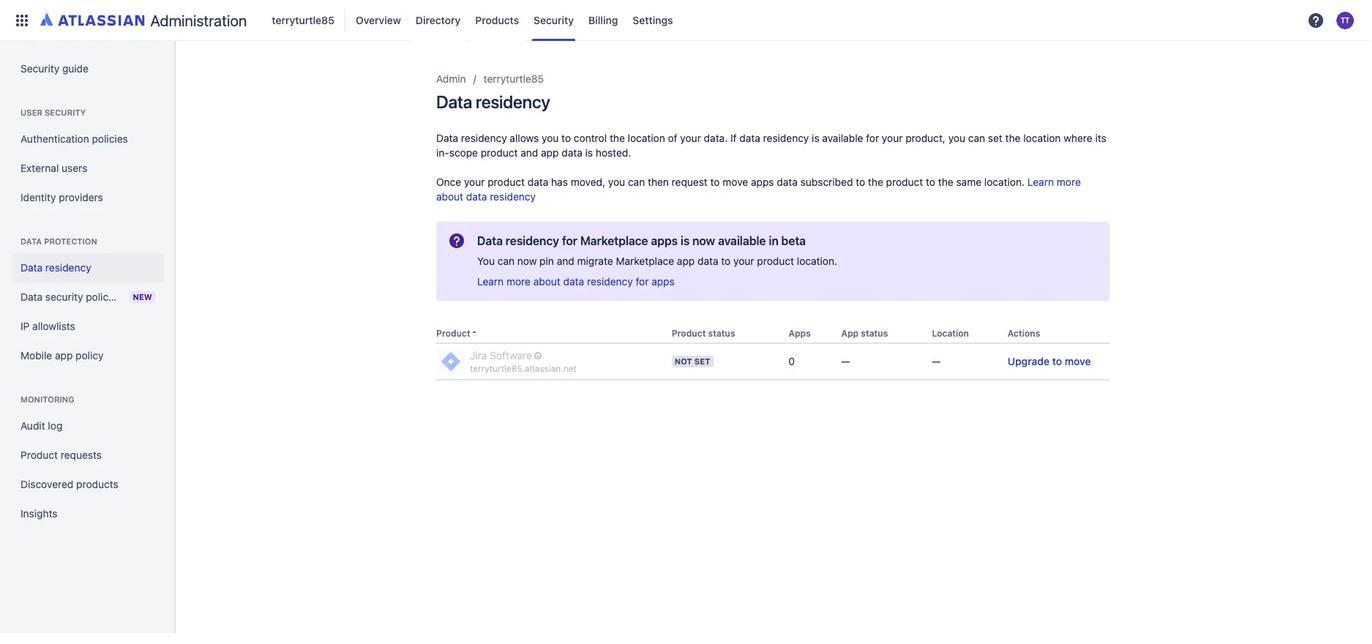 Task type: describe. For each thing, give the bounding box(es) containing it.
data residency allows you to control the location of your data. if data residency is available for your product, you can set the location where its in-scope product and app data is hosted.
[[436, 132, 1107, 159]]

2 horizontal spatial is
[[812, 132, 820, 144]]

data residency link
[[12, 253, 164, 283]]

1 vertical spatial move
[[1065, 355, 1091, 368]]

is inside data residency for marketplace apps is now available in beta you can now pin and migrate marketplace app data to your product location.
[[681, 234, 690, 247]]

data security policies
[[20, 291, 122, 303]]

product,
[[906, 132, 946, 144]]

not set
[[675, 357, 710, 366]]

scope
[[449, 146, 478, 159]]

the left the same
[[938, 176, 954, 188]]

security guide
[[20, 62, 89, 75]]

administration banner
[[0, 0, 1370, 41]]

security for security
[[534, 14, 574, 26]]

location
[[932, 328, 969, 339]]

2 — from the left
[[932, 355, 941, 368]]

available inside data residency allows you to control the location of your data. if data residency is available for your product, you can set the location where its in-scope product and app data is hosted.
[[822, 132, 863, 144]]

mobile app policy link
[[12, 341, 164, 370]]

data.
[[704, 132, 728, 144]]

app
[[841, 328, 859, 339]]

data right if
[[740, 132, 760, 144]]

data inside the "learn more about data residency"
[[466, 190, 487, 203]]

terryturtle85 for terryturtle85 link to the top
[[272, 14, 335, 26]]

insights link
[[12, 499, 164, 528]]

global navigation element
[[9, 0, 1303, 41]]

product requests link
[[12, 441, 164, 470]]

to inside data residency for marketplace apps is now available in beta you can now pin and migrate marketplace app data to your product location.
[[721, 255, 731, 267]]

overview link
[[351, 8, 405, 32]]

log
[[48, 419, 62, 432]]

security link
[[529, 8, 578, 32]]

0 vertical spatial apps
[[751, 176, 774, 188]]

external users link
[[12, 154, 164, 183]]

users
[[62, 162, 87, 174]]

product for product requests
[[20, 449, 58, 461]]

settings
[[633, 14, 673, 26]]

user security
[[20, 108, 86, 117]]

2 horizontal spatial you
[[948, 132, 966, 144]]

learn for learn more about data residency
[[1028, 176, 1054, 188]]

authentication
[[20, 132, 89, 145]]

migrate
[[577, 255, 613, 267]]

products
[[475, 14, 519, 26]]

settings link
[[628, 8, 677, 32]]

product inside data residency allows you to control the location of your data. if data residency is available for your product, you can set the location where its in-scope product and app data is hosted.
[[481, 146, 518, 159]]

residency inside data residency for marketplace apps is now available in beta you can now pin and migrate marketplace app data to your product location.
[[506, 234, 559, 247]]

policy
[[75, 349, 104, 362]]

1 location from the left
[[628, 132, 665, 144]]

0 vertical spatial location.
[[984, 176, 1025, 188]]

beta
[[781, 234, 806, 247]]

data left subscribed
[[777, 176, 798, 188]]

administration
[[150, 11, 247, 29]]

ip
[[20, 320, 30, 332]]

security for user
[[45, 108, 86, 117]]

has
[[551, 176, 568, 188]]

data down "control"
[[562, 146, 583, 159]]

protection
[[44, 236, 97, 246]]

data inside data residency for marketplace apps is now available in beta you can now pin and migrate marketplace app data to your product location.
[[477, 234, 503, 247]]

billing link
[[584, 8, 622, 32]]

status for app status
[[861, 328, 888, 339]]

data up ip
[[20, 291, 43, 303]]

providers
[[59, 191, 103, 203]]

data protection
[[20, 236, 97, 246]]

jira software image
[[439, 350, 463, 374]]

2 location from the left
[[1024, 132, 1061, 144]]

1 vertical spatial policies
[[86, 291, 122, 303]]

app status
[[841, 328, 888, 339]]

discovered products link
[[12, 470, 164, 499]]

allowlists
[[32, 320, 75, 332]]

directory
[[416, 14, 461, 26]]

0 horizontal spatial you
[[542, 132, 559, 144]]

learn more about data residency link
[[436, 176, 1081, 203]]

app inside data residency allows you to control the location of your data. if data residency is available for your product, you can set the location where its in-scope product and app data is hosted.
[[541, 146, 559, 159]]

product inside data residency for marketplace apps is now available in beta you can now pin and migrate marketplace app data to your product location.
[[757, 255, 794, 267]]

residency up scope
[[461, 132, 507, 144]]

data left protection
[[20, 236, 42, 246]]

authentication policies link
[[12, 124, 164, 154]]

data left has
[[528, 176, 548, 188]]

authentication policies
[[20, 132, 128, 145]]

help icon image
[[1307, 11, 1325, 29]]

audit
[[20, 419, 45, 432]]

more for learn more about data residency
[[1057, 176, 1081, 188]]

once your product data has moved, you can then request to move apps data subscribed to the product to the same location.
[[436, 176, 1028, 188]]

apps inside data residency for marketplace apps is now available in beta you can now pin and migrate marketplace app data to your product location.
[[651, 234, 678, 247]]

data down migrate
[[563, 275, 584, 288]]

can inside data residency allows you to control the location of your data. if data residency is available for your product, you can set the location where its in-scope product and app data is hosted.
[[968, 132, 985, 144]]

available inside data residency for marketplace apps is now available in beta you can now pin and migrate marketplace app data to your product location.
[[718, 234, 766, 247]]

in-
[[436, 146, 449, 159]]

requests
[[61, 449, 102, 461]]

audit log
[[20, 419, 62, 432]]

allows
[[510, 132, 539, 144]]

products link
[[471, 8, 523, 32]]

external users
[[20, 162, 87, 174]]

data down data protection
[[20, 261, 43, 274]]

for inside data residency for marketplace apps is now available in beta you can now pin and migrate marketplace app data to your product location.
[[562, 234, 578, 247]]

guide
[[62, 62, 89, 75]]

insights
[[20, 507, 57, 520]]

admin
[[436, 72, 466, 85]]

not
[[675, 357, 692, 366]]

ip allowlists link
[[12, 312, 164, 341]]

0 vertical spatial now
[[693, 234, 715, 247]]

residency right if
[[763, 132, 809, 144]]

product for product
[[436, 328, 471, 339]]

in
[[769, 234, 779, 247]]

moved,
[[571, 176, 605, 188]]

data inside data residency for marketplace apps is now available in beta you can now pin and migrate marketplace app data to your product location.
[[698, 255, 718, 267]]

to inside data residency allows you to control the location of your data. if data residency is available for your product, you can set the location where its in-scope product and app data is hosted.
[[562, 132, 571, 144]]

overview
[[356, 14, 401, 26]]

same
[[956, 176, 982, 188]]

0 vertical spatial terryturtle85 link
[[267, 8, 339, 32]]

learn more about data residency for apps
[[477, 275, 675, 288]]

learn more about data residency
[[436, 176, 1081, 203]]



Task type: locate. For each thing, give the bounding box(es) containing it.
the left where
[[1005, 132, 1021, 144]]

1 vertical spatial terryturtle85
[[484, 72, 544, 85]]

your
[[680, 132, 701, 144], [882, 132, 903, 144], [464, 176, 485, 188], [734, 255, 754, 267]]

location
[[628, 132, 665, 144], [1024, 132, 1061, 144]]

is down request
[[681, 234, 690, 247]]

policies up external users link
[[92, 132, 128, 145]]

move down if
[[723, 176, 748, 188]]

0 horizontal spatial location.
[[797, 255, 837, 267]]

available left in
[[718, 234, 766, 247]]

1 — from the left
[[841, 355, 850, 368]]

0 horizontal spatial learn
[[477, 275, 504, 288]]

1 horizontal spatial terryturtle85
[[484, 72, 544, 85]]

more
[[1057, 176, 1081, 188], [507, 275, 531, 288]]

0 horizontal spatial available
[[718, 234, 766, 247]]

0 vertical spatial more
[[1057, 176, 1081, 188]]

can right you on the top of page
[[498, 255, 515, 267]]

set right the not
[[695, 357, 710, 366]]

the right subscribed
[[868, 176, 883, 188]]

1 vertical spatial location.
[[797, 255, 837, 267]]

1 horizontal spatial status
[[861, 328, 888, 339]]

1 horizontal spatial security
[[534, 14, 574, 26]]

data inside data residency allows you to control the location of your data. if data residency is available for your product, you can set the location where its in-scope product and app data is hosted.
[[436, 132, 458, 144]]

0 horizontal spatial for
[[562, 234, 578, 247]]

1 vertical spatial marketplace
[[616, 255, 674, 267]]

security up authentication policies
[[45, 108, 86, 117]]

control
[[574, 132, 607, 144]]

once
[[436, 176, 461, 188]]

products
[[76, 478, 118, 490]]

1 vertical spatial terryturtle85 link
[[484, 70, 544, 88]]

upgrade
[[1008, 355, 1050, 368]]

1 horizontal spatial location.
[[984, 176, 1025, 188]]

identity providers link
[[12, 183, 164, 212]]

1 horizontal spatial app
[[541, 146, 559, 159]]

product status
[[672, 328, 735, 339]]

0 horizontal spatial —
[[841, 355, 850, 368]]

0 vertical spatial for
[[866, 132, 879, 144]]

1 horizontal spatial can
[[628, 176, 645, 188]]

0 horizontal spatial set
[[695, 357, 710, 366]]

apps
[[789, 328, 811, 339]]

1 horizontal spatial set
[[988, 132, 1003, 144]]

1 vertical spatial security
[[20, 62, 59, 75]]

location. inside data residency for marketplace apps is now available in beta you can now pin and migrate marketplace app data to your product location.
[[797, 255, 837, 267]]

data
[[740, 132, 760, 144], [562, 146, 583, 159], [528, 176, 548, 188], [777, 176, 798, 188], [466, 190, 487, 203], [698, 255, 718, 267], [563, 275, 584, 288]]

external
[[20, 162, 59, 174]]

0 vertical spatial and
[[521, 146, 538, 159]]

1 vertical spatial set
[[695, 357, 710, 366]]

location. right the same
[[984, 176, 1025, 188]]

0 horizontal spatial about
[[436, 190, 463, 203]]

residency down the allows at left top
[[490, 190, 536, 203]]

for inside data residency allows you to control the location of your data. if data residency is available for your product, you can set the location where its in-scope product and app data is hosted.
[[866, 132, 879, 144]]

the up hosted.
[[610, 132, 625, 144]]

mobile
[[20, 349, 52, 362]]

ip allowlists
[[20, 320, 75, 332]]

administration link
[[35, 8, 253, 32]]

app
[[541, 146, 559, 159], [677, 255, 695, 267], [55, 349, 73, 362]]

1 vertical spatial data residency
[[20, 261, 91, 274]]

location left of
[[628, 132, 665, 144]]

2 horizontal spatial product
[[672, 328, 706, 339]]

0 horizontal spatial security
[[20, 62, 59, 75]]

learn inside the "learn more about data residency"
[[1028, 176, 1054, 188]]

1 horizontal spatial terryturtle85 link
[[484, 70, 544, 88]]

residency up the allows at left top
[[476, 91, 550, 112]]

product up 'not set'
[[672, 328, 706, 339]]

learn for learn more about data residency for apps
[[477, 275, 504, 288]]

where
[[1064, 132, 1093, 144]]

0 horizontal spatial product
[[20, 449, 58, 461]]

your inside data residency for marketplace apps is now available in beta you can now pin and migrate marketplace app data to your product location.
[[734, 255, 754, 267]]

1 horizontal spatial and
[[557, 255, 574, 267]]

product down "audit log"
[[20, 449, 58, 461]]

0 vertical spatial learn
[[1028, 176, 1054, 188]]

data residency down data protection
[[20, 261, 91, 274]]

you
[[477, 255, 495, 267]]

move
[[723, 176, 748, 188], [1065, 355, 1091, 368]]

0 vertical spatial set
[[988, 132, 1003, 144]]

2 horizontal spatial can
[[968, 132, 985, 144]]

data residency up the allows at left top
[[436, 91, 550, 112]]

learn right the same
[[1028, 176, 1054, 188]]

0 horizontal spatial now
[[517, 255, 537, 267]]

you right the allows at left top
[[542, 132, 559, 144]]

and inside data residency allows you to control the location of your data. if data residency is available for your product, you can set the location where its in-scope product and app data is hosted.
[[521, 146, 538, 159]]

1 vertical spatial can
[[628, 176, 645, 188]]

0 vertical spatial is
[[812, 132, 820, 144]]

location. down beta
[[797, 255, 837, 267]]

2 security from the top
[[45, 291, 83, 303]]

you
[[542, 132, 559, 144], [948, 132, 966, 144], [608, 176, 625, 188]]

product requests
[[20, 449, 102, 461]]

product for product status
[[672, 328, 706, 339]]

1 status from the left
[[708, 328, 735, 339]]

security up allowlists
[[45, 291, 83, 303]]

0
[[789, 355, 795, 368]]

1 horizontal spatial data residency
[[436, 91, 550, 112]]

1 vertical spatial about
[[533, 275, 561, 288]]

and down the allows at left top
[[521, 146, 538, 159]]

is up subscribed
[[812, 132, 820, 144]]

1 horizontal spatial location
[[1024, 132, 1061, 144]]

you right product,
[[948, 132, 966, 144]]

1 vertical spatial learn
[[477, 275, 504, 288]]

data
[[436, 91, 472, 112], [436, 132, 458, 144], [477, 234, 503, 247], [20, 236, 42, 246], [20, 261, 43, 274], [20, 291, 43, 303]]

about down once
[[436, 190, 463, 203]]

status right app
[[861, 328, 888, 339]]

1 horizontal spatial learn
[[1028, 176, 1054, 188]]

status
[[708, 328, 735, 339], [861, 328, 888, 339]]

about inside the "learn more about data residency"
[[436, 190, 463, 203]]

1 horizontal spatial about
[[533, 275, 561, 288]]

data residency inside data residency link
[[20, 261, 91, 274]]

0 vertical spatial marketplace
[[580, 234, 648, 247]]

location left where
[[1024, 132, 1061, 144]]

1 horizontal spatial product
[[436, 328, 471, 339]]

apps down the then
[[651, 234, 678, 247]]

1 vertical spatial app
[[677, 255, 695, 267]]

the
[[610, 132, 625, 144], [1005, 132, 1021, 144], [868, 176, 883, 188], [938, 176, 954, 188]]

toggle navigation image
[[161, 59, 193, 88]]

security guide link
[[12, 54, 164, 83]]

0 vertical spatial can
[[968, 132, 985, 144]]

available
[[822, 132, 863, 144], [718, 234, 766, 247]]

to inside upgrade to move link
[[1052, 355, 1062, 368]]

1 vertical spatial is
[[585, 146, 593, 159]]

1 vertical spatial more
[[507, 275, 531, 288]]

set right product,
[[988, 132, 1003, 144]]

2 status from the left
[[861, 328, 888, 339]]

— down app
[[841, 355, 850, 368]]

move right upgrade
[[1065, 355, 1091, 368]]

0 vertical spatial data residency
[[436, 91, 550, 112]]

2 vertical spatial apps
[[652, 275, 675, 288]]

security for data
[[45, 291, 83, 303]]

upgrade to move link
[[1008, 354, 1091, 369]]

can inside data residency for marketplace apps is now available in beta you can now pin and migrate marketplace app data to your product location.
[[498, 255, 515, 267]]

pin
[[540, 255, 554, 267]]

0 horizontal spatial is
[[585, 146, 593, 159]]

new
[[133, 292, 152, 302]]

user
[[20, 108, 42, 117]]

0 vertical spatial security
[[45, 108, 86, 117]]

0 horizontal spatial move
[[723, 176, 748, 188]]

subscribed
[[801, 176, 853, 188]]

atlassian image
[[40, 10, 145, 28], [40, 10, 145, 28]]

of
[[668, 132, 678, 144]]

1 horizontal spatial now
[[693, 234, 715, 247]]

audit log link
[[12, 411, 164, 441]]

request
[[672, 176, 708, 188]]

set inside data residency allows you to control the location of your data. if data residency is available for your product, you can set the location where its in-scope product and app data is hosted.
[[988, 132, 1003, 144]]

now left pin
[[517, 255, 537, 267]]

2 vertical spatial app
[[55, 349, 73, 362]]

now down request
[[693, 234, 715, 247]]

2 vertical spatial is
[[681, 234, 690, 247]]

discovered products
[[20, 478, 118, 490]]

and right pin
[[557, 255, 574, 267]]

0 vertical spatial terryturtle85
[[272, 14, 335, 26]]

residency up pin
[[506, 234, 559, 247]]

data up product status
[[698, 255, 718, 267]]

information image
[[532, 350, 544, 362]]

1 vertical spatial apps
[[651, 234, 678, 247]]

0 vertical spatial policies
[[92, 132, 128, 145]]

set
[[988, 132, 1003, 144], [695, 357, 710, 366]]

0 vertical spatial available
[[822, 132, 863, 144]]

more inside the "learn more about data residency"
[[1057, 176, 1081, 188]]

for left product,
[[866, 132, 879, 144]]

0 horizontal spatial terryturtle85
[[272, 14, 335, 26]]

0 vertical spatial about
[[436, 190, 463, 203]]

2 vertical spatial for
[[636, 275, 649, 288]]

its
[[1095, 132, 1107, 144]]

monitoring
[[20, 395, 74, 404]]

if
[[731, 132, 737, 144]]

data up you on the top of page
[[477, 234, 503, 247]]

you right moved,
[[608, 176, 625, 188]]

can left the then
[[628, 176, 645, 188]]

apps down data residency for marketplace apps is now available in beta you can now pin and migrate marketplace app data to your product location.
[[652, 275, 675, 288]]

about
[[436, 190, 463, 203], [533, 275, 561, 288]]

terryturtle85.atlassian.net
[[470, 363, 577, 374]]

residency down protection
[[45, 261, 91, 274]]

marketplace right migrate
[[616, 255, 674, 267]]

residency inside the "learn more about data residency"
[[490, 190, 536, 203]]

1 vertical spatial now
[[517, 255, 537, 267]]

identity providers
[[20, 191, 103, 203]]

directory link
[[411, 8, 465, 32]]

data down admin "link"
[[436, 91, 472, 112]]

product
[[436, 328, 471, 339], [672, 328, 706, 339], [20, 449, 58, 461]]

about for learn more about data residency
[[436, 190, 463, 203]]

identity
[[20, 191, 56, 203]]

1 horizontal spatial for
[[636, 275, 649, 288]]

apps down data residency allows you to control the location of your data. if data residency is available for your product, you can set the location where its in-scope product and app data is hosted.
[[751, 176, 774, 188]]

data down scope
[[466, 190, 487, 203]]

actions
[[1008, 328, 1040, 339]]

is down "control"
[[585, 146, 593, 159]]

status up 'not set'
[[708, 328, 735, 339]]

0 horizontal spatial status
[[708, 328, 735, 339]]

1 vertical spatial security
[[45, 291, 83, 303]]

0 horizontal spatial can
[[498, 255, 515, 267]]

1 vertical spatial available
[[718, 234, 766, 247]]

0 vertical spatial move
[[723, 176, 748, 188]]

for down data residency for marketplace apps is now available in beta you can now pin and migrate marketplace app data to your product location.
[[636, 275, 649, 288]]

0 horizontal spatial and
[[521, 146, 538, 159]]

— down the location
[[932, 355, 941, 368]]

security left guide
[[20, 62, 59, 75]]

now
[[693, 234, 715, 247], [517, 255, 537, 267]]

available up subscribed
[[822, 132, 863, 144]]

0 horizontal spatial more
[[507, 275, 531, 288]]

1 security from the top
[[45, 108, 86, 117]]

mobile app policy
[[20, 349, 104, 362]]

0 horizontal spatial data residency
[[20, 261, 91, 274]]

security left billing
[[534, 14, 574, 26]]

appswitcher icon image
[[13, 11, 31, 29]]

and inside data residency for marketplace apps is now available in beta you can now pin and migrate marketplace app data to your product location.
[[557, 255, 574, 267]]

about for learn more about data residency for apps
[[533, 275, 561, 288]]

security
[[45, 108, 86, 117], [45, 291, 83, 303]]

admin link
[[436, 70, 466, 88]]

discovered
[[20, 478, 73, 490]]

security inside global navigation element
[[534, 14, 574, 26]]

2 vertical spatial can
[[498, 255, 515, 267]]

0 horizontal spatial app
[[55, 349, 73, 362]]

residency down migrate
[[587, 275, 633, 288]]

can up the same
[[968, 132, 985, 144]]

security
[[534, 14, 574, 26], [20, 62, 59, 75]]

learn
[[1028, 176, 1054, 188], [477, 275, 504, 288]]

upgrade to move
[[1008, 355, 1091, 368]]

product up jira software icon
[[436, 328, 471, 339]]

more for learn more about data residency for apps
[[507, 275, 531, 288]]

marketplace up migrate
[[580, 234, 648, 247]]

terryturtle85 link
[[267, 8, 339, 32], [484, 70, 544, 88]]

0 vertical spatial security
[[534, 14, 574, 26]]

1 vertical spatial for
[[562, 234, 578, 247]]

1 horizontal spatial move
[[1065, 355, 1091, 368]]

terryturtle85 for the bottom terryturtle85 link
[[484, 72, 544, 85]]

1 horizontal spatial —
[[932, 355, 941, 368]]

security for security guide
[[20, 62, 59, 75]]

security inside "link"
[[20, 62, 59, 75]]

0 horizontal spatial terryturtle85 link
[[267, 8, 339, 32]]

data residency for marketplace apps is now available in beta you can now pin and migrate marketplace app data to your product location.
[[477, 234, 837, 267]]

0 horizontal spatial location
[[628, 132, 665, 144]]

is
[[812, 132, 820, 144], [585, 146, 593, 159], [681, 234, 690, 247]]

1 horizontal spatial available
[[822, 132, 863, 144]]

about down pin
[[533, 275, 561, 288]]

location.
[[984, 176, 1025, 188], [797, 255, 837, 267]]

learn more about data residency for apps link
[[477, 275, 675, 288]]

2 horizontal spatial for
[[866, 132, 879, 144]]

status for product status
[[708, 328, 735, 339]]

1 vertical spatial and
[[557, 255, 574, 267]]

can
[[968, 132, 985, 144], [628, 176, 645, 188], [498, 255, 515, 267]]

for up migrate
[[562, 234, 578, 247]]

1 horizontal spatial more
[[1057, 176, 1081, 188]]

policies down data residency link
[[86, 291, 122, 303]]

terryturtle85 inside global navigation element
[[272, 14, 335, 26]]

1 horizontal spatial you
[[608, 176, 625, 188]]

hosted.
[[596, 146, 631, 159]]

0 vertical spatial app
[[541, 146, 559, 159]]

account image
[[1337, 11, 1354, 29]]

to
[[562, 132, 571, 144], [710, 176, 720, 188], [856, 176, 865, 188], [926, 176, 936, 188], [721, 255, 731, 267], [1052, 355, 1062, 368]]

then
[[648, 176, 669, 188]]

1 horizontal spatial is
[[681, 234, 690, 247]]

2 horizontal spatial app
[[677, 255, 695, 267]]

app inside data residency for marketplace apps is now available in beta you can now pin and migrate marketplace app data to your product location.
[[677, 255, 695, 267]]

learn down you on the top of page
[[477, 275, 504, 288]]

data up in-
[[436, 132, 458, 144]]



Task type: vqa. For each thing, say whether or not it's contained in the screenshot.
providers
yes



